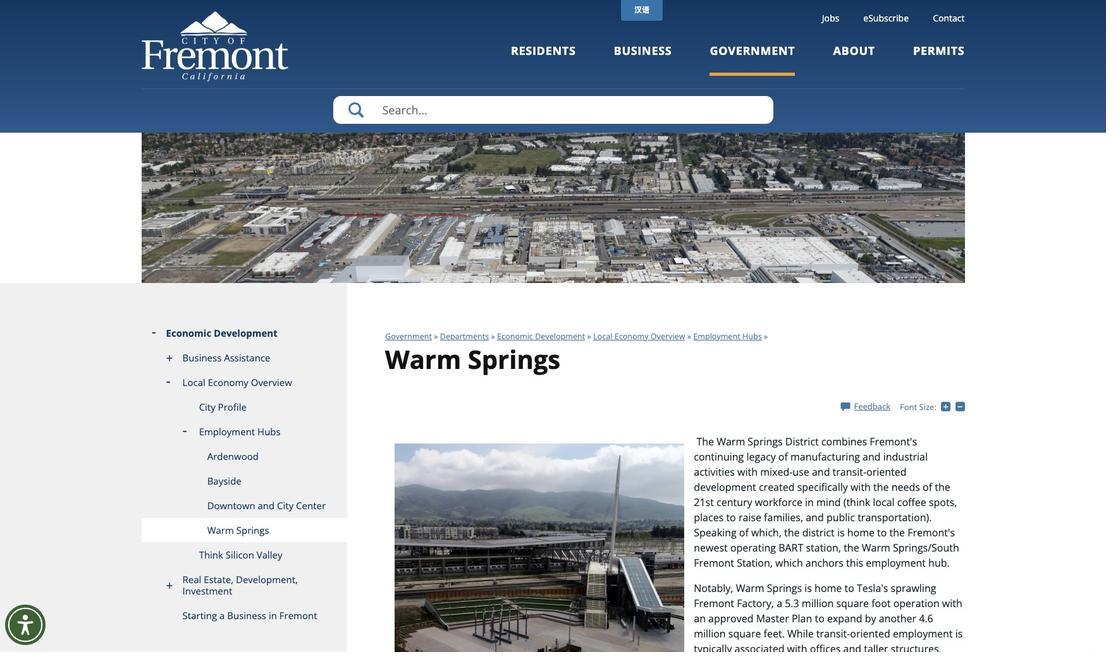Task type: vqa. For each thing, say whether or not it's contained in the screenshot.
$145 within the To request a Zoning Verification Letter, send your written request and payment of $145 per parcel payable to City of Fremont to: Planning Division, PO Box 5006, Fremont, CA 94537-5006.
no



Task type: describe. For each thing, give the bounding box(es) containing it.
to down 'transportation).'
[[877, 526, 887, 540]]

with down while
[[787, 643, 807, 653]]

0 horizontal spatial city
[[199, 401, 216, 414]]

1 vertical spatial overview
[[251, 376, 292, 389]]

departments link
[[440, 331, 489, 342]]

industrial
[[883, 450, 928, 464]]

use
[[793, 465, 810, 479]]

about
[[833, 43, 875, 58]]

local
[[873, 496, 895, 510]]

combines
[[822, 435, 867, 449]]

government link inside columnusercontrol3 main content
[[385, 331, 432, 342]]

starting a business in fremont link
[[141, 604, 347, 629]]

an
[[694, 612, 706, 626]]

5.3
[[785, 597, 799, 611]]

tesla's
[[857, 582, 888, 596]]

0 horizontal spatial a
[[219, 610, 225, 622]]

notably, warm springs is home to tesla's sprawling fremont factory, a 5.3 million square foot operation with an approved master plan to expand by another 4.6 million square feet. while transit-oriented employment is typically associated with offices and taller structu
[[385, 582, 963, 653]]

profile
[[218, 401, 247, 414]]

employment hubs
[[199, 426, 281, 438]]

city profile
[[199, 401, 247, 414]]

government for government » departments » economic development » local economy overview » employment hubs warm springs
[[385, 331, 432, 342]]

notably,
[[694, 582, 733, 596]]

font size:
[[900, 402, 937, 413]]

4 » from the left
[[687, 331, 691, 342]]

+ link
[[941, 401, 956, 413]]

aerial image of tesla factory and warm springs bart station image
[[141, 133, 965, 283]]

1 vertical spatial hubs
[[258, 426, 281, 438]]

mixed-
[[760, 465, 793, 479]]

fremont inside the warm springs district combines fremont's continuing legacy of manufacturing and industrial activities with mixed-use and transit-oriented development created specifically with the needs of the 21st century workforce in mind (think local coffee spots, places to raise families, and public transportation). speaking of which, the district is home to the fremont's newest operating bart station, the warm springs/south fremont station, which anchors this employment hub.
[[694, 557, 734, 570]]

newest
[[694, 541, 728, 555]]

hub.
[[929, 557, 950, 570]]

1 vertical spatial fremont's
[[908, 526, 955, 540]]

2 horizontal spatial is
[[956, 627, 963, 641]]

warm inside notably, warm springs is home to tesla's sprawling fremont factory, a 5.3 million square foot operation with an approved master plan to expand by another 4.6 million square feet. while transit-oriented employment is typically associated with offices and taller structu
[[736, 582, 765, 596]]

business link
[[614, 43, 672, 76]]

think silicon valley
[[199, 549, 282, 562]]

associated
[[735, 643, 785, 653]]

warm springs
[[207, 524, 269, 537]]

starting a business in fremont
[[183, 610, 317, 622]]

silicon
[[226, 549, 254, 562]]

size:
[[919, 402, 937, 413]]

think silicon valley link
[[141, 543, 347, 568]]

font size: link
[[900, 402, 937, 413]]

station,
[[737, 557, 773, 570]]

plan
[[792, 612, 812, 626]]

factory,
[[737, 597, 774, 611]]

ardenwood
[[207, 450, 259, 463]]

1 vertical spatial in
[[269, 610, 277, 622]]

with right operation at the right
[[942, 597, 963, 611]]

jobs
[[822, 12, 839, 24]]

0 vertical spatial employment hubs link
[[693, 331, 762, 342]]

and down the bayside link
[[258, 500, 275, 512]]

real estate, development, investment
[[183, 574, 298, 598]]

the up local
[[874, 481, 889, 495]]

1 horizontal spatial million
[[802, 597, 834, 611]]

departments
[[440, 331, 489, 342]]

employment inside the warm springs district combines fremont's continuing legacy of manufacturing and industrial activities with mixed-use and transit-oriented development created specifically with the needs of the 21st century workforce in mind (think local coffee spots, places to raise families, and public transportation). speaking of which, the district is home to the fremont's newest operating bart station, the warm springs/south fremont station, which anchors this employment hub.
[[866, 557, 926, 570]]

contact link
[[933, 12, 965, 24]]

foot
[[872, 597, 891, 611]]

1 vertical spatial employment
[[199, 426, 255, 438]]

0 vertical spatial square
[[836, 597, 869, 611]]

district
[[785, 435, 819, 449]]

estate,
[[204, 574, 233, 586]]

government for government
[[710, 43, 795, 58]]

-
[[965, 401, 968, 413]]

fremont inside notably, warm springs is home to tesla's sprawling fremont factory, a 5.3 million square foot operation with an approved master plan to expand by another 4.6 million square feet. while transit-oriented employment is typically associated with offices and taller structu
[[694, 597, 734, 611]]

workforce
[[755, 496, 803, 510]]

home inside notably, warm springs is home to tesla's sprawling fremont factory, a 5.3 million square foot operation with an approved master plan to expand by another 4.6 million square feet. while transit-oriented employment is typically associated with offices and taller structu
[[815, 582, 842, 596]]

assistance
[[224, 352, 270, 364]]

taller
[[864, 643, 888, 653]]

- link
[[955, 401, 968, 413]]

warm inside government » departments » economic development » local economy overview » employment hubs warm springs
[[385, 342, 461, 377]]

business for business
[[614, 43, 672, 58]]

public
[[827, 511, 855, 525]]

real estate, development, investment link
[[141, 568, 347, 604]]

approved
[[709, 612, 754, 626]]

and down combines
[[863, 450, 881, 464]]

jobs link
[[822, 12, 839, 24]]

1 vertical spatial local economy overview link
[[141, 371, 347, 395]]

the up spots,
[[935, 481, 951, 495]]

needs
[[892, 481, 920, 495]]

transit- inside the warm springs district combines fremont's continuing legacy of manufacturing and industrial activities with mixed-use and transit-oriented development created specifically with the needs of the 21st century workforce in mind (think local coffee spots, places to raise families, and public transportation). speaking of which, the district is home to the fremont's newest operating bart station, the warm springs/south fremont station, which anchors this employment hub.
[[833, 465, 867, 479]]

valley
[[257, 549, 282, 562]]

residents
[[511, 43, 576, 58]]

real
[[183, 574, 201, 586]]

1 vertical spatial square
[[729, 627, 761, 641]]

springs/south
[[893, 541, 959, 555]]

business assistance link
[[141, 346, 347, 371]]

offices
[[810, 643, 841, 653]]

activities
[[694, 465, 735, 479]]

development,
[[236, 574, 298, 586]]

to left tesla's
[[845, 582, 854, 596]]

2 » from the left
[[491, 331, 495, 342]]

operating
[[731, 541, 776, 555]]

spots,
[[929, 496, 957, 510]]

feedback
[[854, 401, 891, 412]]

think
[[199, 549, 223, 562]]

business assistance
[[183, 352, 270, 364]]

oriented inside the warm springs district combines fremont's continuing legacy of manufacturing and industrial activities with mixed-use and transit-oriented development created specifically with the needs of the 21st century workforce in mind (think local coffee spots, places to raise families, and public transportation). speaking of which, the district is home to the fremont's newest operating bart station, the warm springs/south fremont station, which anchors this employment hub.
[[867, 465, 907, 479]]

feet.
[[764, 627, 785, 641]]

which,
[[751, 526, 782, 540]]

ardenwood link
[[141, 445, 347, 469]]

economic inside government » departments » economic development » local economy overview » employment hubs warm springs
[[497, 331, 533, 342]]

another
[[879, 612, 917, 626]]

the
[[697, 435, 714, 449]]

bart
[[779, 541, 804, 555]]

anchors
[[806, 557, 844, 570]]

business for business assistance
[[183, 352, 222, 364]]

economic development
[[166, 327, 277, 340]]



Task type: locate. For each thing, give the bounding box(es) containing it.
1 vertical spatial million
[[694, 627, 726, 641]]

»
[[434, 331, 438, 342], [491, 331, 495, 342], [587, 331, 591, 342], [687, 331, 691, 342]]

the warm springs district combines fremont's continuing legacy of manufacturing and industrial activities with mixed-use and transit-oriented development created specifically with the needs of the 21st century workforce in mind (think local coffee spots, places to raise families, and public transportation). speaking of which, the district is home to the fremont's newest operating bart station, the warm springs/south fremont station, which anchors this employment hub.
[[694, 435, 959, 570]]

created
[[759, 481, 795, 495]]

residents link
[[511, 43, 576, 76]]

home down public
[[847, 526, 875, 540]]

employment inside notably, warm springs is home to tesla's sprawling fremont factory, a 5.3 million square foot operation with an approved master plan to expand by another 4.6 million square feet. while transit-oriented employment is typically associated with offices and taller structu
[[893, 627, 953, 641]]

warm
[[385, 342, 461, 377], [717, 435, 745, 449], [207, 524, 234, 537], [862, 541, 891, 555], [736, 582, 765, 596]]

is down public
[[837, 526, 845, 540]]

0 vertical spatial is
[[837, 526, 845, 540]]

business
[[614, 43, 672, 58], [183, 352, 222, 364], [227, 610, 266, 622]]

0 horizontal spatial economy
[[208, 376, 248, 389]]

of down raise
[[739, 526, 749, 540]]

0 horizontal spatial in
[[269, 610, 277, 622]]

1 horizontal spatial in
[[805, 496, 814, 510]]

is up this is a subscription dialog that can be closed dialog
[[956, 627, 963, 641]]

oriented inside notably, warm springs is home to tesla's sprawling fremont factory, a 5.3 million square foot operation with an approved master plan to expand by another 4.6 million square feet. while transit-oriented employment is typically associated with offices and taller structu
[[850, 627, 890, 641]]

in inside the warm springs district combines fremont's continuing legacy of manufacturing and industrial activities with mixed-use and transit-oriented development created specifically with the needs of the 21st century workforce in mind (think local coffee spots, places to raise families, and public transportation). speaking of which, the district is home to the fremont's newest operating bart station, the warm springs/south fremont station, which anchors this employment hub.
[[805, 496, 814, 510]]

4.6
[[919, 612, 933, 626]]

specifically
[[797, 481, 848, 495]]

the down 'transportation).'
[[890, 526, 905, 540]]

0 vertical spatial business
[[614, 43, 672, 58]]

by
[[865, 612, 876, 626]]

overview
[[651, 331, 685, 342], [251, 376, 292, 389]]

and inside notably, warm springs is home to tesla's sprawling fremont factory, a 5.3 million square foot operation with an approved master plan to expand by another 4.6 million square feet. while transit-oriented employment is typically associated with offices and taller structu
[[844, 643, 862, 653]]

master
[[756, 612, 789, 626]]

0 horizontal spatial local economy overview link
[[141, 371, 347, 395]]

government inside government » departments » economic development » local economy overview » employment hubs warm springs
[[385, 331, 432, 342]]

0 vertical spatial city
[[199, 401, 216, 414]]

1 » from the left
[[434, 331, 438, 342]]

is down anchors on the bottom of the page
[[805, 582, 812, 596]]

springs inside government » departments » economic development » local economy overview » employment hubs warm springs
[[468, 342, 561, 377]]

fremont down notably,
[[694, 597, 734, 611]]

a right starting
[[219, 610, 225, 622]]

in left mind
[[805, 496, 814, 510]]

home down anchors on the bottom of the page
[[815, 582, 842, 596]]

columnusercontrol3 main content
[[347, 283, 968, 653]]

1 horizontal spatial economy
[[615, 331, 649, 342]]

and up district on the bottom
[[806, 511, 824, 525]]

oriented up taller
[[850, 627, 890, 641]]

a left 5.3
[[777, 597, 782, 611]]

0 horizontal spatial employment
[[199, 426, 255, 438]]

warm springs link
[[141, 519, 347, 543]]

coffee
[[897, 496, 927, 510]]

1 horizontal spatial economic development link
[[497, 331, 585, 342]]

font
[[900, 402, 917, 413]]

economic up business assistance
[[166, 327, 211, 340]]

1 horizontal spatial local economy overview link
[[593, 331, 685, 342]]

fremont's up the springs/south
[[908, 526, 955, 540]]

0 vertical spatial oriented
[[867, 465, 907, 479]]

1 vertical spatial local
[[183, 376, 205, 389]]

about link
[[833, 43, 875, 76]]

places
[[694, 511, 724, 525]]

0 vertical spatial in
[[805, 496, 814, 510]]

view of west access bridge and plaza, warm springs bart station and east bay hills under clouds image
[[395, 444, 685, 653]]

0 horizontal spatial economic
[[166, 327, 211, 340]]

economic right 'departments'
[[497, 331, 533, 342]]

local economy overview link
[[593, 331, 685, 342], [141, 371, 347, 395]]

Search text field
[[333, 96, 773, 124]]

oriented down industrial
[[867, 465, 907, 479]]

1 horizontal spatial employment
[[693, 331, 741, 342]]

+
[[951, 401, 956, 413]]

fremont inside starting a business in fremont link
[[279, 610, 317, 622]]

city left profile
[[199, 401, 216, 414]]

0 vertical spatial fremont's
[[870, 435, 917, 449]]

employment down "4.6"
[[893, 627, 953, 641]]

0 horizontal spatial overview
[[251, 376, 292, 389]]

typically
[[694, 643, 732, 653]]

city
[[199, 401, 216, 414], [277, 500, 294, 512]]

1 horizontal spatial government link
[[710, 43, 795, 76]]

1 vertical spatial transit-
[[817, 627, 850, 641]]

1 horizontal spatial local
[[593, 331, 613, 342]]

with
[[738, 465, 758, 479], [851, 481, 871, 495], [942, 597, 963, 611], [787, 643, 807, 653]]

transit-
[[833, 465, 867, 479], [817, 627, 850, 641]]

springs inside notably, warm springs is home to tesla's sprawling fremont factory, a 5.3 million square foot operation with an approved master plan to expand by another 4.6 million square feet. while transit-oriented employment is typically associated with offices and taller structu
[[767, 582, 802, 596]]

century
[[717, 496, 752, 510]]

economy inside government » departments » economic development » local economy overview » employment hubs warm springs
[[615, 331, 649, 342]]

this is a subscription dialog that can be closed dialog
[[863, 652, 1091, 653]]

families,
[[764, 511, 803, 525]]

the up bart
[[784, 526, 800, 540]]

continuing
[[694, 450, 744, 464]]

0 horizontal spatial square
[[729, 627, 761, 641]]

mind
[[817, 496, 841, 510]]

which
[[776, 557, 803, 570]]

to
[[726, 511, 736, 525], [877, 526, 887, 540], [845, 582, 854, 596], [815, 612, 825, 626]]

square up expand
[[836, 597, 869, 611]]

bayside
[[207, 475, 241, 488]]

fremont's up industrial
[[870, 435, 917, 449]]

downtown and city center link
[[141, 494, 347, 519]]

government » departments » economic development » local economy overview » employment hubs warm springs
[[385, 331, 762, 377]]

and up specifically
[[812, 465, 830, 479]]

1 vertical spatial economy
[[208, 376, 248, 389]]

million up typically
[[694, 627, 726, 641]]

3 » from the left
[[587, 331, 591, 342]]

0 vertical spatial employment
[[866, 557, 926, 570]]

district
[[802, 526, 835, 540]]

0 horizontal spatial government
[[385, 331, 432, 342]]

with up (think
[[851, 481, 871, 495]]

to right plan
[[815, 612, 825, 626]]

speaking
[[694, 526, 737, 540]]

esubscribe link
[[864, 12, 909, 24]]

city profile link
[[141, 395, 347, 420]]

2 horizontal spatial of
[[923, 481, 932, 495]]

in down development,
[[269, 610, 277, 622]]

downtown
[[207, 500, 255, 512]]

1 horizontal spatial employment hubs link
[[693, 331, 762, 342]]

is inside the warm springs district combines fremont's continuing legacy of manufacturing and industrial activities with mixed-use and transit-oriented development created specifically with the needs of the 21st century workforce in mind (think local coffee spots, places to raise families, and public transportation). speaking of which, the district is home to the fremont's newest operating bart station, the warm springs/south fremont station, which anchors this employment hub.
[[837, 526, 845, 540]]

0 vertical spatial transit-
[[833, 465, 867, 479]]

is
[[837, 526, 845, 540], [805, 582, 812, 596], [956, 627, 963, 641]]

0 horizontal spatial employment hubs link
[[141, 420, 347, 445]]

2 vertical spatial of
[[739, 526, 749, 540]]

development
[[694, 481, 756, 495]]

0 vertical spatial of
[[779, 450, 788, 464]]

with down legacy
[[738, 465, 758, 479]]

1 vertical spatial employment hubs link
[[141, 420, 347, 445]]

0 horizontal spatial of
[[739, 526, 749, 540]]

springs inside the warm springs district combines fremont's continuing legacy of manufacturing and industrial activities with mixed-use and transit-oriented development created specifically with the needs of the 21st century workforce in mind (think local coffee spots, places to raise families, and public transportation). speaking of which, the district is home to the fremont's newest operating bart station, the warm springs/south fremont station, which anchors this employment hub.
[[748, 435, 783, 449]]

to down century
[[726, 511, 736, 525]]

1 horizontal spatial of
[[779, 450, 788, 464]]

1 horizontal spatial business
[[227, 610, 266, 622]]

development inside government » departments » economic development » local economy overview » employment hubs warm springs
[[535, 331, 585, 342]]

0 horizontal spatial local
[[183, 376, 205, 389]]

employment hubs link
[[693, 331, 762, 342], [141, 420, 347, 445]]

permits
[[913, 43, 965, 58]]

0 horizontal spatial business
[[183, 352, 222, 364]]

0 vertical spatial local economy overview link
[[593, 331, 685, 342]]

0 horizontal spatial home
[[815, 582, 842, 596]]

of right needs
[[923, 481, 932, 495]]

the up this
[[844, 541, 859, 555]]

business inside business assistance link
[[183, 352, 222, 364]]

0 vertical spatial local
[[593, 331, 613, 342]]

0 vertical spatial million
[[802, 597, 834, 611]]

1 horizontal spatial hubs
[[743, 331, 762, 342]]

0 horizontal spatial hubs
[[258, 426, 281, 438]]

overview inside government » departments » economic development » local economy overview » employment hubs warm springs
[[651, 331, 685, 342]]

1 horizontal spatial overview
[[651, 331, 685, 342]]

starting
[[183, 610, 217, 622]]

the
[[874, 481, 889, 495], [935, 481, 951, 495], [784, 526, 800, 540], [890, 526, 905, 540], [844, 541, 859, 555]]

0 vertical spatial economy
[[615, 331, 649, 342]]

2 horizontal spatial business
[[614, 43, 672, 58]]

1 vertical spatial government link
[[385, 331, 432, 342]]

expand
[[827, 612, 863, 626]]

local inside government » departments » economic development » local economy overview » employment hubs warm springs
[[593, 331, 613, 342]]

local economy overview
[[183, 376, 292, 389]]

1 vertical spatial government
[[385, 331, 432, 342]]

raise
[[739, 511, 762, 525]]

0 vertical spatial overview
[[651, 331, 685, 342]]

a
[[777, 597, 782, 611], [219, 610, 225, 622]]

fremont down newest
[[694, 557, 734, 570]]

downtown and city center
[[207, 500, 326, 512]]

0 vertical spatial government link
[[710, 43, 795, 76]]

contact
[[933, 12, 965, 24]]

government link
[[710, 43, 795, 76], [385, 331, 432, 342]]

1 horizontal spatial development
[[535, 331, 585, 342]]

0 horizontal spatial is
[[805, 582, 812, 596]]

economic
[[166, 327, 211, 340], [497, 331, 533, 342]]

2 vertical spatial is
[[956, 627, 963, 641]]

transit- up offices
[[817, 627, 850, 641]]

0 horizontal spatial government link
[[385, 331, 432, 342]]

home inside the warm springs district combines fremont's continuing legacy of manufacturing and industrial activities with mixed-use and transit-oriented development created specifically with the needs of the 21st century workforce in mind (think local coffee spots, places to raise families, and public transportation). speaking of which, the district is home to the fremont's newest operating bart station, the warm springs/south fremont station, which anchors this employment hub.
[[847, 526, 875, 540]]

fremont's
[[870, 435, 917, 449], [908, 526, 955, 540]]

manufacturing
[[791, 450, 860, 464]]

transit- down manufacturing
[[833, 465, 867, 479]]

1 horizontal spatial city
[[277, 500, 294, 512]]

21st
[[694, 496, 714, 510]]

employment up sprawling
[[866, 557, 926, 570]]

0 vertical spatial hubs
[[743, 331, 762, 342]]

employment inside government » departments » economic development » local economy overview » employment hubs warm springs
[[693, 331, 741, 342]]

fremont
[[694, 557, 734, 570], [694, 597, 734, 611], [279, 610, 317, 622]]

investment
[[183, 585, 232, 598]]

square up associated
[[729, 627, 761, 641]]

while
[[788, 627, 814, 641]]

1 horizontal spatial government
[[710, 43, 795, 58]]

1 vertical spatial of
[[923, 481, 932, 495]]

1 vertical spatial employment
[[893, 627, 953, 641]]

city left center at bottom
[[277, 500, 294, 512]]

0 vertical spatial employment
[[693, 331, 741, 342]]

1 horizontal spatial is
[[837, 526, 845, 540]]

1 vertical spatial oriented
[[850, 627, 890, 641]]

1 vertical spatial home
[[815, 582, 842, 596]]

0 horizontal spatial development
[[214, 327, 277, 340]]

1 vertical spatial is
[[805, 582, 812, 596]]

1 horizontal spatial a
[[777, 597, 782, 611]]

1 vertical spatial business
[[183, 352, 222, 364]]

and left taller
[[844, 643, 862, 653]]

hubs inside government » departments » economic development » local economy overview » employment hubs warm springs
[[743, 331, 762, 342]]

(think
[[844, 496, 870, 510]]

of up mixed-
[[779, 450, 788, 464]]

1 horizontal spatial home
[[847, 526, 875, 540]]

1 vertical spatial city
[[277, 500, 294, 512]]

business inside starting a business in fremont link
[[227, 610, 266, 622]]

economic development link inside columnusercontrol3 main content
[[497, 331, 585, 342]]

permits link
[[913, 43, 965, 76]]

0 horizontal spatial million
[[694, 627, 726, 641]]

a inside notably, warm springs is home to tesla's sprawling fremont factory, a 5.3 million square foot operation with an approved master plan to expand by another 4.6 million square feet. while transit-oriented employment is typically associated with offices and taller structu
[[777, 597, 782, 611]]

2 vertical spatial business
[[227, 610, 266, 622]]

transit- inside notably, warm springs is home to tesla's sprawling fremont factory, a 5.3 million square foot operation with an approved master plan to expand by another 4.6 million square feet. while transit-oriented employment is typically associated with offices and taller structu
[[817, 627, 850, 641]]

0 horizontal spatial economic development link
[[141, 321, 347, 346]]

and
[[863, 450, 881, 464], [812, 465, 830, 479], [258, 500, 275, 512], [806, 511, 824, 525], [844, 643, 862, 653]]

1 horizontal spatial economic
[[497, 331, 533, 342]]

million
[[802, 597, 834, 611], [694, 627, 726, 641]]

in
[[805, 496, 814, 510], [269, 610, 277, 622]]

fremont down development,
[[279, 610, 317, 622]]

this
[[846, 557, 864, 570]]

0 vertical spatial home
[[847, 526, 875, 540]]

1 horizontal spatial square
[[836, 597, 869, 611]]

million up plan
[[802, 597, 834, 611]]

transportation).
[[858, 511, 932, 525]]

0 vertical spatial government
[[710, 43, 795, 58]]



